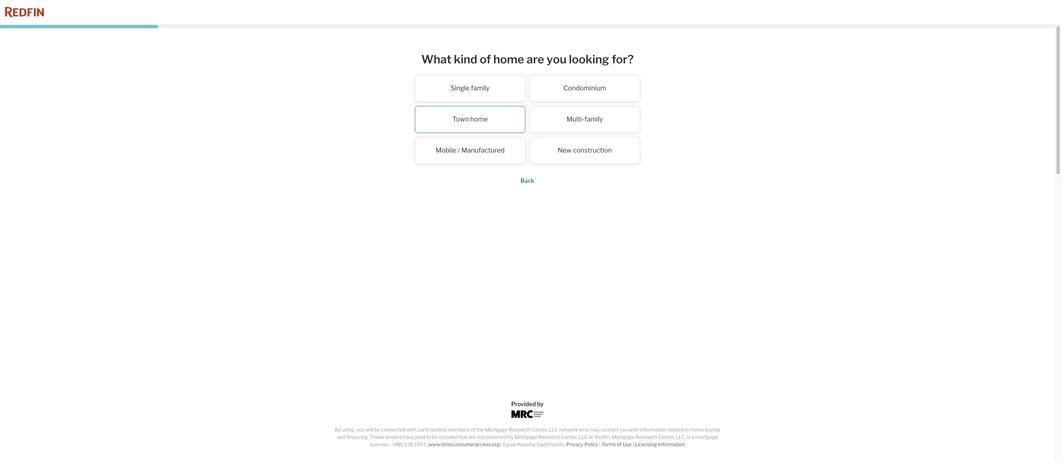 Task type: vqa. For each thing, say whether or not it's contained in the screenshot.
To
yes



Task type: locate. For each thing, give the bounding box(es) containing it.
0 vertical spatial llc
[[549, 427, 558, 434]]

are
[[527, 52, 545, 66], [468, 435, 476, 441]]

0 vertical spatial home
[[494, 52, 525, 66]]

1 horizontal spatial research
[[539, 435, 560, 441]]

of left use
[[617, 442, 622, 448]]

lenders
[[385, 435, 402, 441]]

0 horizontal spatial you
[[356, 427, 365, 434]]

family for multi-family
[[585, 115, 603, 123]]

opportunity.
[[537, 442, 566, 448]]

equal
[[503, 442, 516, 448]]

1 vertical spatial home
[[471, 115, 488, 123]]

of right kind
[[480, 52, 491, 66]]

manufactured
[[462, 147, 505, 154]]

llc
[[549, 427, 558, 434], [579, 435, 588, 441]]

mortgage up use
[[612, 435, 635, 441]]

is
[[687, 435, 691, 441]]

single
[[451, 84, 470, 92]]

and
[[337, 435, 346, 441]]

you
[[547, 52, 567, 66], [356, 427, 365, 434], [620, 427, 628, 434]]

by using, you will be connected with participating members of the mortgage research center, llc network who may contact you with information related to home buying and financing. these lenders have paid to be included but are not endorsed by mortgage research center, llc or redfin. mortgage research center, llc. is a mortgage licensee - nmls id 1907 (
[[335, 427, 721, 448]]

town
[[453, 115, 469, 123]]

network
[[559, 427, 579, 434]]

0 vertical spatial to
[[685, 427, 690, 434]]

provided
[[512, 401, 536, 408]]

1907
[[414, 442, 426, 448]]

of left the
[[471, 427, 476, 434]]

0 horizontal spatial llc
[[549, 427, 558, 434]]

llc up opportunity.
[[549, 427, 558, 434]]

1 horizontal spatial with
[[629, 427, 639, 434]]

information
[[659, 442, 685, 448]]

center, up opportunity.
[[532, 427, 548, 434]]

home
[[494, 52, 525, 66], [471, 115, 488, 123], [691, 427, 704, 434]]

1 vertical spatial to
[[426, 435, 431, 441]]

research up housing
[[509, 427, 531, 434]]

research up opportunity.
[[539, 435, 560, 441]]

a
[[692, 435, 695, 441]]

family
[[471, 84, 490, 92], [585, 115, 603, 123]]

2 horizontal spatial mortgage
[[612, 435, 635, 441]]

by inside by using, you will be connected with participating members of the mortgage research center, llc network who may contact you with information related to home buying and financing. these lenders have paid to be included but are not endorsed by mortgage research center, llc or redfin. mortgage research center, llc. is a mortgage licensee - nmls id 1907 (
[[508, 435, 514, 441]]

with up have
[[407, 427, 417, 434]]

0 horizontal spatial mortgage
[[485, 427, 508, 434]]

looking for?
[[569, 52, 634, 66]]

with
[[407, 427, 417, 434], [629, 427, 639, 434]]

0 horizontal spatial home
[[471, 115, 488, 123]]

0 horizontal spatial with
[[407, 427, 417, 434]]

by
[[537, 401, 544, 408], [508, 435, 514, 441]]

0 horizontal spatial are
[[468, 435, 476, 441]]

0 horizontal spatial center,
[[532, 427, 548, 434]]

privacy
[[567, 442, 584, 448]]

with up use
[[629, 427, 639, 434]]

using,
[[342, 427, 355, 434]]

participating
[[418, 427, 447, 434]]

1 horizontal spatial llc
[[579, 435, 588, 441]]

of inside by using, you will be connected with participating members of the mortgage research center, llc network who may contact you with information related to home buying and financing. these lenders have paid to be included but are not endorsed by mortgage research center, llc or redfin. mortgage research center, llc. is a mortgage licensee - nmls id 1907 (
[[471, 427, 476, 434]]

| down redfin.
[[600, 442, 601, 448]]

nmls
[[393, 442, 407, 448]]

the
[[477, 427, 484, 434]]

town home
[[453, 115, 488, 123]]

0 horizontal spatial family
[[471, 84, 490, 92]]

to up is
[[685, 427, 690, 434]]

center, up information
[[659, 435, 675, 441]]

mobile
[[436, 147, 457, 154]]

not
[[477, 435, 484, 441]]

financing.
[[347, 435, 369, 441]]

0 vertical spatial are
[[527, 52, 545, 66]]

new construction
[[558, 147, 612, 154]]

1 horizontal spatial home
[[494, 52, 525, 66]]

be up these
[[374, 427, 380, 434]]

members
[[448, 427, 470, 434]]

mortgage up housing
[[515, 435, 538, 441]]

2 horizontal spatial center,
[[659, 435, 675, 441]]

to
[[685, 427, 690, 434], [426, 435, 431, 441]]

privacy policy link
[[567, 442, 599, 448]]

center,
[[532, 427, 548, 434], [561, 435, 578, 441], [659, 435, 675, 441]]

1 vertical spatial family
[[585, 115, 603, 123]]

mortgage
[[485, 427, 508, 434], [515, 435, 538, 441], [612, 435, 635, 441]]

licensing information link
[[635, 442, 685, 448]]

connected
[[381, 427, 406, 434]]

family up construction at right top
[[585, 115, 603, 123]]

research up licensing
[[636, 435, 658, 441]]

1 vertical spatial by
[[508, 435, 514, 441]]

of for will
[[471, 427, 476, 434]]

be
[[374, 427, 380, 434], [432, 435, 438, 441]]

1 horizontal spatial to
[[685, 427, 690, 434]]

2 horizontal spatial home
[[691, 427, 704, 434]]

mortgage research center image
[[512, 411, 544, 419]]

0 vertical spatial family
[[471, 84, 490, 92]]

terms of use link
[[602, 442, 632, 448]]

1 vertical spatial of
[[471, 427, 476, 434]]

buying
[[705, 427, 721, 434]]

1 vertical spatial llc
[[579, 435, 588, 441]]

of
[[480, 52, 491, 66], [471, 427, 476, 434], [617, 442, 622, 448]]

| right use
[[633, 442, 634, 448]]

1 vertical spatial are
[[468, 435, 476, 441]]

|
[[600, 442, 601, 448], [633, 442, 634, 448]]

1 horizontal spatial |
[[633, 442, 634, 448]]

1 horizontal spatial of
[[480, 52, 491, 66]]

licensing
[[635, 442, 657, 448]]

you up financing.
[[356, 427, 365, 434]]

1 with from the left
[[407, 427, 417, 434]]

2 vertical spatial home
[[691, 427, 704, 434]]

mortgage up endorsed
[[485, 427, 508, 434]]

you right contact
[[620, 427, 628, 434]]

multi-
[[567, 115, 585, 123]]

to up (
[[426, 435, 431, 441]]

1 horizontal spatial family
[[585, 115, 603, 123]]

0 horizontal spatial be
[[374, 427, 380, 434]]

research
[[509, 427, 531, 434], [539, 435, 560, 441], [636, 435, 658, 441]]

you up condominium
[[547, 52, 567, 66]]

0 vertical spatial by
[[537, 401, 544, 408]]

0 vertical spatial be
[[374, 427, 380, 434]]

1 vertical spatial be
[[432, 435, 438, 441]]

by up mortgage research center image
[[537, 401, 544, 408]]

0 horizontal spatial by
[[508, 435, 514, 441]]

by up equal
[[508, 435, 514, 441]]

new
[[558, 147, 572, 154]]

).
[[500, 442, 502, 448]]

0 horizontal spatial |
[[600, 442, 601, 448]]

family right single
[[471, 84, 490, 92]]

kind
[[454, 52, 478, 66]]

be down participating
[[432, 435, 438, 441]]

0 horizontal spatial of
[[471, 427, 476, 434]]

center, down network
[[561, 435, 578, 441]]

1 horizontal spatial center,
[[561, 435, 578, 441]]

2 horizontal spatial of
[[617, 442, 622, 448]]

llc up privacy policy link
[[579, 435, 588, 441]]

multi-family
[[567, 115, 603, 123]]

(
[[427, 442, 429, 448]]

2 vertical spatial of
[[617, 442, 622, 448]]



Task type: describe. For each thing, give the bounding box(es) containing it.
home inside "what kind of home are you looking for?" 'option group'
[[471, 115, 488, 123]]

or
[[589, 435, 594, 441]]

www.nmlsconsumeraccess.org link
[[429, 442, 500, 448]]

policy
[[585, 442, 599, 448]]

2 with from the left
[[629, 427, 639, 434]]

www.nmlsconsumeraccess.org ). equal housing opportunity. privacy policy | terms of use | licensing information
[[429, 442, 685, 448]]

licensee
[[370, 442, 389, 448]]

1 | from the left
[[600, 442, 601, 448]]

2 horizontal spatial you
[[620, 427, 628, 434]]

id
[[408, 442, 413, 448]]

who
[[580, 427, 589, 434]]

what kind of home are you looking for?
[[422, 52, 634, 66]]

0 horizontal spatial research
[[509, 427, 531, 434]]

/
[[458, 147, 460, 154]]

redfin.
[[595, 435, 611, 441]]

2 | from the left
[[633, 442, 634, 448]]

1 horizontal spatial by
[[537, 401, 544, 408]]

have
[[404, 435, 415, 441]]

0 vertical spatial of
[[480, 52, 491, 66]]

these
[[370, 435, 384, 441]]

www.nmlsconsumeraccess.org
[[429, 442, 500, 448]]

included
[[439, 435, 459, 441]]

terms
[[602, 442, 616, 448]]

condominium
[[564, 84, 607, 92]]

-
[[390, 442, 392, 448]]

1 horizontal spatial are
[[527, 52, 545, 66]]

1 horizontal spatial you
[[547, 52, 567, 66]]

information
[[640, 427, 667, 434]]

single family
[[451, 84, 490, 92]]

what kind of home are you looking for? option group
[[364, 75, 692, 168]]

1 horizontal spatial be
[[432, 435, 438, 441]]

1 horizontal spatial mortgage
[[515, 435, 538, 441]]

0 horizontal spatial to
[[426, 435, 431, 441]]

will
[[366, 427, 373, 434]]

housing
[[517, 442, 536, 448]]

mobile / manufactured
[[436, 147, 505, 154]]

llc.
[[676, 435, 686, 441]]

provided by
[[512, 401, 544, 408]]

back
[[521, 177, 535, 184]]

what
[[422, 52, 452, 66]]

family for single family
[[471, 84, 490, 92]]

by
[[335, 427, 341, 434]]

mortgage
[[696, 435, 718, 441]]

2 horizontal spatial research
[[636, 435, 658, 441]]

paid
[[416, 435, 425, 441]]

but
[[460, 435, 467, 441]]

contact
[[601, 427, 619, 434]]

back button
[[521, 177, 535, 184]]

related
[[668, 427, 684, 434]]

of for housing
[[617, 442, 622, 448]]

construction
[[573, 147, 612, 154]]

home inside by using, you will be connected with participating members of the mortgage research center, llc network who may contact you with information related to home buying and financing. these lenders have paid to be included but are not endorsed by mortgage research center, llc or redfin. mortgage research center, llc. is a mortgage licensee - nmls id 1907 (
[[691, 427, 704, 434]]

may
[[590, 427, 600, 434]]

are inside by using, you will be connected with participating members of the mortgage research center, llc network who may contact you with information related to home buying and financing. these lenders have paid to be included but are not endorsed by mortgage research center, llc or redfin. mortgage research center, llc. is a mortgage licensee - nmls id 1907 (
[[468, 435, 476, 441]]

endorsed
[[486, 435, 507, 441]]

use
[[623, 442, 632, 448]]



